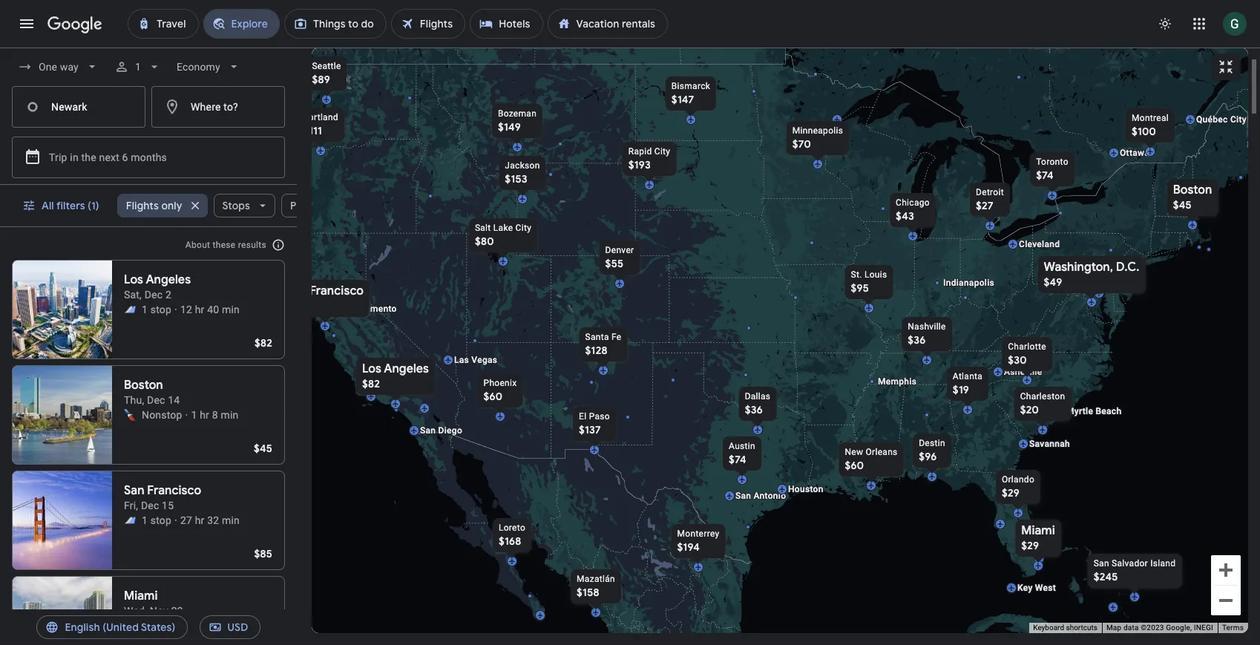 Task type: locate. For each thing, give the bounding box(es) containing it.
next
[[99, 151, 119, 163]]

all
[[42, 199, 54, 212]]

1 vertical spatial 82 us dollars text field
[[362, 377, 380, 390]]

0 horizontal spatial francisco
[[147, 483, 201, 498]]

0 vertical spatial $82
[[255, 336, 272, 350]]

1 vertical spatial $74
[[729, 452, 747, 466]]

0 vertical spatial dec
[[145, 289, 163, 301]]

$45
[[1173, 198, 1192, 211], [254, 442, 272, 455]]

toronto
[[1036, 156, 1069, 167]]

96 US dollars text field
[[919, 449, 937, 463]]

36 US dollars text field
[[745, 403, 763, 416]]

city right rapid
[[655, 146, 671, 156]]

san left diego
[[420, 425, 436, 435]]

147 US dollars text field
[[672, 92, 694, 106]]

2 vertical spatial dec
[[141, 500, 159, 511]]

137 US dollars text field
[[579, 423, 601, 436]]

0 vertical spatial angeles
[[146, 272, 191, 287]]

miami for miami wed, nov 29
[[124, 589, 158, 603]]

1 horizontal spatial $74
[[1036, 168, 1054, 181]]

1 horizontal spatial $45
[[1173, 198, 1192, 211]]

dec inside san francisco fri, dec 15
[[141, 500, 159, 511]]

74 US dollars text field
[[729, 452, 747, 466]]

$74 down toronto
[[1036, 168, 1054, 181]]

francisco inside the san francisco button
[[310, 283, 364, 298]]

hr
[[195, 304, 205, 315], [200, 409, 209, 421], [195, 514, 205, 526], [200, 620, 209, 632]]

frontier and spirit image
[[124, 304, 136, 315]]

$147
[[672, 92, 694, 106]]

boston up "thu,"
[[124, 378, 163, 393]]

san inside san salvador island $245
[[1094, 558, 1110, 568]]

change appearance image
[[1148, 6, 1183, 42]]

sat,
[[124, 289, 142, 301]]

atlanta $19
[[953, 371, 983, 396]]

stop down 2 at left top
[[150, 304, 171, 315]]

49 US dollars text field
[[1044, 275, 1063, 288]]

detroit $27
[[976, 187, 1004, 212]]

0 horizontal spatial angeles
[[146, 272, 191, 287]]

$36 inside nashville $36
[[908, 333, 926, 346]]

1 horizontal spatial $36
[[908, 333, 926, 346]]

boston up 45 us dollars text box
[[1173, 182, 1212, 197]]

 image
[[185, 408, 188, 422]]

loading results progress bar
[[0, 48, 1260, 50]]

20 US dollars text field
[[1020, 403, 1039, 416]]

$158
[[577, 585, 600, 599]]

angeles for los angeles $82
[[384, 361, 429, 376]]

2 1 stop from the top
[[142, 514, 171, 526]]

$29 inside orlando $29
[[1002, 486, 1020, 499]]

los inside los angeles sat, dec 2
[[124, 272, 143, 287]]

los up sat,
[[124, 272, 143, 287]]

asheville
[[1004, 366, 1043, 377]]

1 vertical spatial $36
[[745, 403, 763, 416]]

$36 down "dallas"
[[745, 403, 763, 416]]

ottawa
[[1120, 147, 1150, 158]]

key
[[1018, 582, 1033, 593]]

153 US dollars text field
[[505, 172, 528, 185]]

san for san francisco
[[286, 283, 307, 298]]

miami up $29 text box at the bottom of the page
[[1022, 523, 1055, 538]]

charleston
[[1020, 391, 1065, 401]]

$96
[[919, 449, 937, 463]]

0 horizontal spatial boston
[[124, 378, 163, 393]]

Where to? text field
[[151, 86, 285, 128]]

0 horizontal spatial 82 us dollars text field
[[255, 336, 272, 350]]

louis
[[865, 269, 887, 279]]

$27
[[976, 199, 994, 212]]

0 horizontal spatial $82
[[255, 336, 272, 350]]

$29 for miami
[[1022, 539, 1039, 552]]

45 US dollars text field
[[1173, 198, 1192, 211]]

dec
[[145, 289, 163, 301], [147, 394, 165, 406], [141, 500, 159, 511]]

1 vertical spatial $29
[[1022, 539, 1039, 552]]

194 US dollars text field
[[677, 540, 700, 553]]

city for québec city
[[1231, 114, 1247, 124]]

city right québec
[[1231, 114, 1247, 124]]

francisco up 15 on the bottom left of page
[[147, 483, 201, 498]]

min right 40
[[222, 304, 240, 315]]

in
[[70, 151, 79, 163]]

2 horizontal spatial city
[[1231, 114, 1247, 124]]

1 stop for angeles
[[142, 304, 171, 315]]

1 horizontal spatial los
[[362, 361, 382, 376]]

19 US dollars text field
[[953, 383, 970, 396]]

29 US dollars text field
[[1022, 539, 1039, 552]]

keyboard
[[1033, 624, 1064, 632]]

1 vertical spatial $82
[[362, 377, 380, 390]]

None text field
[[12, 86, 145, 128]]

san diego
[[420, 425, 463, 435]]

$74 inside austin $74
[[729, 452, 747, 466]]

stop for angeles
[[150, 304, 171, 315]]

jackson
[[505, 160, 540, 170]]

0 horizontal spatial $29
[[1002, 486, 1020, 499]]

boston $45
[[1173, 182, 1212, 211]]

terms link
[[1223, 624, 1244, 632]]

0 horizontal spatial $45
[[254, 442, 272, 455]]

1 horizontal spatial $60
[[845, 458, 864, 472]]

nov
[[150, 605, 168, 617]]

1 horizontal spatial angeles
[[384, 361, 429, 376]]

angeles up 2 at left top
[[146, 272, 191, 287]]

 image
[[185, 618, 188, 633]]

seattle
[[312, 60, 341, 71]]

1 vertical spatial miami
[[124, 589, 158, 603]]

$60 down new
[[845, 458, 864, 472]]

1 vertical spatial dec
[[147, 394, 165, 406]]

san inside button
[[286, 283, 307, 298]]

los inside los angeles $82
[[362, 361, 382, 376]]

$74 down austin
[[729, 452, 747, 466]]

$29 inside miami $29
[[1022, 539, 1039, 552]]

washington, d.c. $49
[[1044, 259, 1140, 288]]

denver
[[605, 245, 634, 255]]

stops
[[222, 199, 250, 212]]

san left antonio
[[736, 490, 751, 501]]

dec left 15 on the bottom left of page
[[141, 500, 159, 511]]

los for los angeles sat, dec 2
[[124, 272, 143, 287]]

hr right 3
[[200, 620, 209, 632]]

francisco up sacramento
[[310, 283, 364, 298]]

results
[[238, 240, 266, 250]]

0 horizontal spatial $60
[[484, 389, 503, 403]]

angeles inside los angeles sat, dec 2
[[146, 272, 191, 287]]

$29 up key
[[1022, 539, 1039, 552]]

san inside san francisco fri, dec 15
[[124, 483, 144, 498]]

$36 down the nashville
[[908, 333, 926, 346]]

1 vertical spatial 1 stop
[[142, 514, 171, 526]]

1 vertical spatial nonstop
[[142, 620, 182, 632]]

$36 inside dallas $36
[[745, 403, 763, 416]]

québec city
[[1197, 114, 1247, 124]]

$29 down orlando
[[1002, 486, 1020, 499]]

stop
[[150, 304, 171, 315], [150, 514, 171, 526]]

0 vertical spatial nonstop
[[142, 409, 182, 421]]

boston for boston $45
[[1173, 182, 1212, 197]]

0 horizontal spatial city
[[516, 222, 532, 233]]

29 US dollars text field
[[1002, 486, 1020, 499]]

0 vertical spatial $36
[[908, 333, 926, 346]]

min right 3
[[221, 620, 239, 632]]

95 US dollars text field
[[851, 281, 869, 294]]

victoria
[[315, 73, 348, 84]]

san down about these results image
[[286, 283, 307, 298]]

0 vertical spatial $60
[[484, 389, 503, 403]]

0 vertical spatial $45
[[1173, 198, 1192, 211]]

1 stop down 2 at left top
[[142, 304, 171, 315]]

city inside rapid city $193
[[655, 146, 671, 156]]

vegas
[[472, 354, 498, 365]]

dec left 14 on the bottom left of page
[[147, 394, 165, 406]]

$60 inside new orleans $60
[[845, 458, 864, 472]]

36 US dollars text field
[[908, 333, 926, 346]]

francisco
[[310, 283, 364, 298], [147, 483, 201, 498]]

data
[[1124, 624, 1139, 632]]

pittsburgh
[[1048, 262, 1092, 273]]

san up fri,
[[124, 483, 144, 498]]

hr for 3
[[200, 620, 209, 632]]

nonstop down 14 on the bottom left of page
[[142, 409, 182, 421]]

min right 32
[[222, 514, 240, 526]]

$111
[[303, 124, 322, 137]]

min for 12 hr 40 min
[[222, 304, 240, 315]]

0 horizontal spatial 6
[[122, 151, 128, 163]]

rapid
[[628, 146, 652, 156]]

boston inside map region
[[1173, 182, 1212, 197]]

1 vertical spatial angeles
[[384, 361, 429, 376]]

portland $111
[[303, 112, 338, 137]]

san for san francisco fri, dec 15
[[124, 483, 144, 498]]

0 vertical spatial francisco
[[310, 283, 364, 298]]

1 horizontal spatial $82
[[362, 377, 380, 390]]

1 vertical spatial stop
[[150, 514, 171, 526]]

1 1 stop from the top
[[142, 304, 171, 315]]

$60 down phoenix at the bottom
[[484, 389, 503, 403]]

1 horizontal spatial 82 us dollars text field
[[362, 377, 380, 390]]

english
[[65, 621, 100, 634]]

6 right 3
[[212, 620, 218, 632]]

0 vertical spatial 82 us dollars text field
[[255, 336, 272, 350]]

san up "$245" text box
[[1094, 558, 1110, 568]]

$49
[[1044, 275, 1063, 288]]

0 vertical spatial boston
[[1173, 182, 1212, 197]]

rapid city $193
[[628, 146, 671, 171]]

dec inside los angeles sat, dec 2
[[145, 289, 163, 301]]

128 US dollars text field
[[585, 343, 608, 357]]

charlotte
[[1008, 341, 1047, 351]]

$74
[[1036, 168, 1054, 181], [729, 452, 747, 466]]

angeles inside los angeles $82
[[384, 361, 429, 376]]

francisco for san francisco fri, dec 15
[[147, 483, 201, 498]]

$245
[[1094, 570, 1118, 583]]

$29 for orlando
[[1002, 486, 1020, 499]]

0 vertical spatial $29
[[1002, 486, 1020, 499]]

keyboard shortcuts button
[[1033, 623, 1098, 633]]

trip in the next 6 months
[[49, 151, 167, 163]]

$149
[[498, 120, 521, 133]]

$45 inside boston $45
[[1173, 198, 1192, 211]]

14
[[168, 394, 180, 406]]

1 vertical spatial francisco
[[147, 483, 201, 498]]

2 stop from the top
[[150, 514, 171, 526]]

boston inside boston thu, dec 14
[[124, 378, 163, 393]]

about these results image
[[261, 227, 296, 263]]

0 vertical spatial stop
[[150, 304, 171, 315]]

1 horizontal spatial city
[[655, 146, 671, 156]]

nonstop down nov
[[142, 620, 182, 632]]

price
[[290, 199, 315, 212]]

1 horizontal spatial miami
[[1022, 523, 1055, 538]]

0 vertical spatial city
[[1231, 114, 1247, 124]]

hr left 8
[[200, 409, 209, 421]]

only
[[161, 199, 182, 212]]

1 stop from the top
[[150, 304, 171, 315]]

1 vertical spatial los
[[362, 361, 382, 376]]

2 vertical spatial city
[[516, 222, 532, 233]]

60 US dollars text field
[[845, 458, 864, 472]]

$80
[[475, 234, 494, 248]]

1 vertical spatial $60
[[845, 458, 864, 472]]

12 hr 40 min
[[180, 304, 240, 315]]

0 vertical spatial 1 stop
[[142, 304, 171, 315]]

hr right 12
[[195, 304, 205, 315]]

google,
[[1166, 624, 1192, 632]]

0 horizontal spatial miami
[[124, 589, 158, 603]]

dec inside boston thu, dec 14
[[147, 394, 165, 406]]

min
[[222, 304, 240, 315], [221, 409, 239, 421], [222, 514, 240, 526], [221, 620, 239, 632]]

san for san diego
[[420, 425, 436, 435]]

phoenix
[[484, 377, 517, 388]]

$100
[[1132, 124, 1156, 138]]

2 nonstop from the top
[[142, 620, 182, 632]]

12
[[180, 304, 192, 315]]

245 US dollars text field
[[1094, 570, 1118, 583]]

bismarck
[[672, 81, 711, 91]]

usd
[[228, 621, 248, 634]]

city right lake
[[516, 222, 532, 233]]

thu,
[[124, 394, 144, 406]]

None field
[[12, 53, 105, 80], [171, 53, 247, 80], [12, 53, 105, 80], [171, 53, 247, 80]]

nonstop for boston
[[142, 409, 182, 421]]

100 US dollars text field
[[1132, 124, 1156, 138]]

0 vertical spatial los
[[124, 272, 143, 287]]

1 inside popup button
[[135, 61, 141, 73]]

1 vertical spatial boston
[[124, 378, 163, 393]]

$74 for toronto $74
[[1036, 168, 1054, 181]]

0 vertical spatial miami
[[1022, 523, 1055, 538]]

angeles left las
[[384, 361, 429, 376]]

miami up wed,
[[124, 589, 158, 603]]

st.
[[851, 269, 862, 279]]

0 horizontal spatial $36
[[745, 403, 763, 416]]

6 right "next"
[[122, 151, 128, 163]]

destin $96
[[919, 438, 946, 463]]

$74 inside the "toronto $74"
[[1036, 168, 1054, 181]]

82 US dollars text field
[[255, 336, 272, 350], [362, 377, 380, 390]]

0 vertical spatial $74
[[1036, 168, 1054, 181]]

1 vertical spatial 6
[[212, 620, 218, 632]]

0 horizontal spatial los
[[124, 272, 143, 287]]

these
[[213, 240, 236, 250]]

miami inside miami wed, nov 29
[[124, 589, 158, 603]]

$60
[[484, 389, 503, 403], [845, 458, 864, 472]]

©2023
[[1141, 624, 1164, 632]]

san for san antonio
[[736, 490, 751, 501]]

new orleans $60
[[845, 446, 898, 472]]

1 vertical spatial city
[[655, 146, 671, 156]]

dec left 2 at left top
[[145, 289, 163, 301]]

montreal
[[1132, 112, 1169, 123]]

0 horizontal spatial $74
[[729, 452, 747, 466]]

1 horizontal spatial francisco
[[310, 283, 364, 298]]

$82
[[255, 336, 272, 350], [362, 377, 380, 390]]

shortcuts
[[1066, 624, 1098, 632]]

1 horizontal spatial boston
[[1173, 182, 1212, 197]]

city for rapid city $193
[[655, 146, 671, 156]]

stop down 15 on the bottom left of page
[[150, 514, 171, 526]]

min right 8
[[221, 409, 239, 421]]

1 stop down 15 on the bottom left of page
[[142, 514, 171, 526]]

loreto $168
[[499, 522, 526, 547]]

nonstop
[[142, 409, 182, 421], [142, 620, 182, 632]]

miami inside map region
[[1022, 523, 1055, 538]]

santa fe $128
[[585, 331, 622, 357]]

0 vertical spatial 6
[[122, 151, 128, 163]]

terms
[[1223, 624, 1244, 632]]

1 horizontal spatial $29
[[1022, 539, 1039, 552]]

paso
[[589, 411, 610, 421]]

89 US dollars text field
[[312, 72, 330, 86]]

francisco inside san francisco fri, dec 15
[[147, 483, 201, 498]]

27 US dollars text field
[[976, 199, 994, 212]]

los down sacramento
[[362, 361, 382, 376]]

1 nonstop from the top
[[142, 409, 182, 421]]

nashville
[[908, 321, 946, 331]]

$153
[[505, 172, 528, 185]]

san for san salvador island $245
[[1094, 558, 1110, 568]]

hr right 27
[[195, 514, 205, 526]]

los
[[124, 272, 143, 287], [362, 361, 382, 376]]



Task type: describe. For each thing, give the bounding box(es) containing it.
85 US dollars text field
[[254, 547, 272, 560]]

$36 for dallas $36
[[745, 403, 763, 416]]

70 US dollars text field
[[793, 137, 811, 150]]

washington,
[[1044, 259, 1114, 274]]

$128
[[585, 343, 608, 357]]

denver $55
[[605, 245, 634, 270]]

flights
[[126, 199, 159, 212]]

(1)
[[88, 199, 99, 212]]

193 US dollars text field
[[628, 158, 651, 171]]

loreto
[[499, 522, 526, 533]]

43 US dollars text field
[[896, 209, 914, 222]]

45 US dollars text field
[[254, 442, 272, 455]]

frontier and spirit image
[[124, 514, 136, 526]]

view smaller map image
[[1217, 58, 1235, 76]]

miami for miami $29
[[1022, 523, 1055, 538]]

all filters (1)
[[42, 199, 99, 212]]

trip in the next 6 months button
[[12, 137, 285, 178]]

30 US dollars text field
[[1008, 353, 1027, 366]]

las
[[454, 354, 469, 365]]

west
[[1035, 582, 1056, 593]]

chicago
[[896, 197, 930, 207]]

6 inside button
[[122, 151, 128, 163]]

$194
[[677, 540, 700, 553]]

dallas
[[745, 391, 771, 401]]

74 US dollars text field
[[1036, 168, 1054, 181]]

1 vertical spatial $45
[[254, 442, 272, 455]]

27 hr 32 min
[[180, 514, 240, 526]]

3 hr 6 min
[[191, 620, 239, 632]]

san francisco fri, dec 15
[[124, 483, 201, 511]]

seattle $89
[[312, 60, 341, 86]]

$60 inside phoenix $60
[[484, 389, 503, 403]]

min for 1 hr 8 min
[[221, 409, 239, 421]]

myrtle
[[1067, 406, 1094, 416]]

149 US dollars text field
[[498, 120, 521, 133]]

austin
[[729, 441, 756, 451]]

80 US dollars text field
[[475, 234, 494, 248]]

québec
[[1197, 114, 1228, 124]]

min for 27 hr 32 min
[[222, 514, 240, 526]]

$43
[[896, 209, 914, 222]]

flights only
[[126, 199, 182, 212]]

map region
[[278, 0, 1258, 645]]

fe
[[612, 331, 622, 342]]

price button
[[281, 188, 341, 223]]

city inside salt lake city $80
[[516, 222, 532, 233]]

111 US dollars text field
[[303, 124, 322, 137]]

minneapolis $70
[[793, 125, 843, 150]]

english (united states)
[[65, 621, 176, 634]]

minneapolis
[[793, 125, 843, 135]]

$74 for austin $74
[[729, 452, 747, 466]]

168 US dollars text field
[[499, 534, 521, 547]]

$36 for nashville $36
[[908, 333, 926, 346]]

60 US dollars text field
[[484, 389, 503, 403]]

myrtle beach
[[1067, 406, 1122, 416]]

the
[[81, 151, 96, 163]]

bozeman
[[498, 108, 537, 118]]

boston for boston thu, dec 14
[[124, 378, 163, 393]]

salt lake city $80
[[475, 222, 532, 248]]

29
[[171, 605, 183, 617]]

new
[[845, 446, 864, 457]]

diego
[[438, 425, 463, 435]]

$70
[[793, 137, 811, 150]]

1 stop for francisco
[[142, 514, 171, 526]]

nashville $36
[[908, 321, 946, 346]]

main menu image
[[18, 15, 36, 33]]

27
[[180, 514, 192, 526]]

montreal $100
[[1132, 112, 1169, 138]]

dec for angeles
[[145, 289, 163, 301]]

portland
[[303, 112, 338, 122]]

nonstop for miami
[[142, 620, 182, 632]]

los for los angeles $82
[[362, 361, 382, 376]]

stop for francisco
[[150, 514, 171, 526]]

american image
[[124, 409, 136, 421]]

about
[[185, 240, 210, 250]]

bozeman $149
[[498, 108, 537, 133]]

santa
[[585, 331, 609, 342]]

las vegas
[[454, 354, 498, 365]]

mazatlán
[[577, 573, 615, 584]]

atlanta
[[953, 371, 983, 381]]

158 US dollars text field
[[577, 585, 600, 599]]

chicago $43
[[896, 197, 930, 222]]

san antonio
[[736, 490, 786, 501]]

key west
[[1018, 582, 1056, 593]]

charlotte $30
[[1008, 341, 1047, 366]]

orlando
[[1002, 474, 1035, 484]]

hr for 1
[[200, 409, 209, 421]]

salvador
[[1112, 558, 1148, 568]]

austin $74
[[729, 441, 756, 466]]

usd button
[[199, 609, 260, 645]]

hr for 27
[[195, 514, 205, 526]]

island
[[1151, 558, 1176, 568]]

$89
[[312, 72, 330, 86]]

$193
[[628, 158, 651, 171]]

inegi
[[1194, 624, 1214, 632]]

$20
[[1020, 403, 1039, 416]]

memphis
[[878, 376, 917, 386]]

beach
[[1096, 406, 1122, 416]]

d.c.
[[1116, 259, 1140, 274]]

$55
[[605, 256, 624, 270]]

dec for francisco
[[141, 500, 159, 511]]

$30
[[1008, 353, 1027, 366]]

el
[[579, 411, 587, 421]]

15
[[162, 500, 174, 511]]

55 US dollars text field
[[605, 256, 624, 270]]

trip
[[49, 151, 67, 163]]

frontier image
[[124, 620, 136, 632]]

hr for 12
[[195, 304, 205, 315]]

$82 inside los angeles $82
[[362, 377, 380, 390]]

min for 3 hr 6 min
[[221, 620, 239, 632]]

francisco for san francisco
[[310, 283, 364, 298]]

st. louis $95
[[851, 269, 887, 294]]

miami wed, nov 29
[[124, 589, 183, 617]]

map
[[1107, 624, 1122, 632]]

destin
[[919, 438, 946, 448]]

sacramento
[[347, 303, 397, 314]]

angeles for los angeles sat, dec 2
[[146, 272, 191, 287]]

1 horizontal spatial 6
[[212, 620, 218, 632]]



Task type: vqa. For each thing, say whether or not it's contained in the screenshot.
9
no



